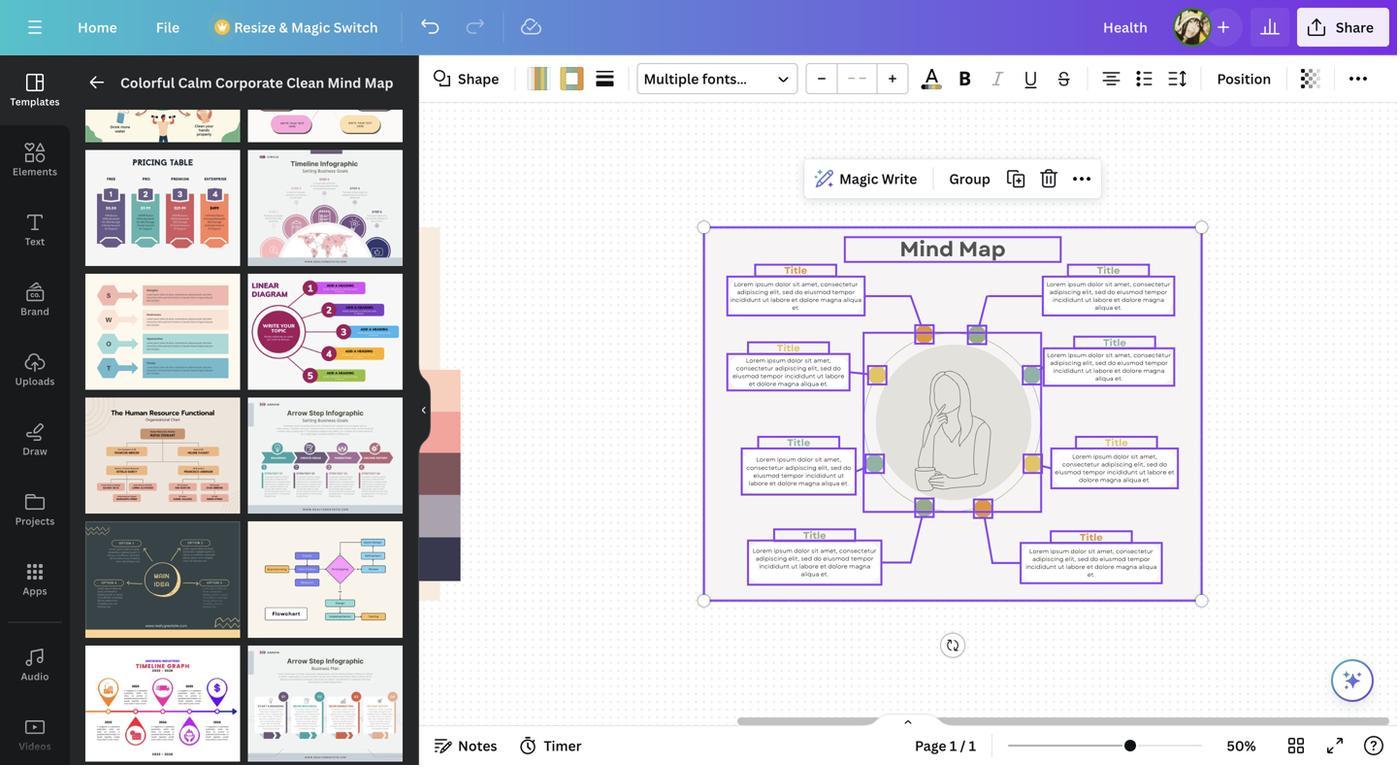 Task type: describe. For each thing, give the bounding box(es) containing it.
notes button
[[427, 730, 505, 761]]

white colorful industries timeline graph image
[[85, 645, 240, 761]]

grey simple modern arrow step infographic chart graph group for soft brown minimal hr functional organizational graph image at the left of page
[[248, 386, 403, 514]]

write
[[882, 170, 918, 188]]

1 vertical spatial mind
[[900, 234, 954, 264]]

2 1 from the left
[[970, 736, 977, 755]]

1 1 from the left
[[950, 736, 957, 755]]

videos
[[19, 740, 51, 753]]

green brown playful illustration healthy lifestyle guide graph group
[[85, 26, 240, 142]]

brand
[[20, 305, 49, 318]]

timer
[[544, 736, 582, 755]]

file button
[[141, 8, 195, 47]]

grey simple modern arrow step infographic chart graph image for soft brown minimal hr functional organizational graph group
[[248, 398, 403, 514]]

uploads button
[[0, 335, 70, 405]]

clean
[[286, 73, 324, 92]]

#e6c451, #89b3a5, #8fad80, #e7922c image
[[561, 67, 584, 90]]

white colorful industries timeline graph group
[[85, 634, 240, 761]]

soft brown minimal hr functional organizational graph image
[[85, 398, 240, 514]]

text
[[25, 235, 45, 248]]

0 vertical spatial map
[[365, 73, 394, 92]]

templates button
[[0, 55, 70, 125]]

elements button
[[0, 125, 70, 195]]

videos button
[[0, 700, 70, 765]]

grey simple modern timeline infographic chart graph group
[[248, 138, 403, 266]]

multiple fonts… button
[[637, 63, 798, 94]]

grey simple modern arrow step infographic chart graph group for the white colorful industries timeline graph image
[[248, 634, 403, 761]]

audio button
[[0, 630, 70, 700]]

beige colorful minimal flowchart infographic graph image
[[248, 521, 403, 638]]

green brown playful illustration healthy lifestyle guide graph image
[[85, 26, 240, 142]]

apps
[[23, 584, 47, 598]]

shape button
[[427, 63, 507, 94]]

/
[[961, 736, 966, 755]]

switch
[[334, 18, 378, 36]]

page
[[915, 736, 947, 755]]

timer button
[[513, 730, 590, 761]]

1 horizontal spatial map
[[959, 234, 1006, 264]]

hide image
[[418, 364, 431, 457]]

side panel tab list
[[0, 55, 70, 765]]

soft brown minimal hr functional organizational graph group
[[85, 386, 240, 514]]

grey simple modern timeline infographic chart graph image
[[248, 150, 403, 266]]

50% button
[[1211, 730, 1274, 761]]

#f6f4f5, #e4e1da, #e7922c, #8fad80, #e6c451, #89b3a5, #ffffff image
[[528, 67, 551, 90]]

multiple fonts…
[[644, 69, 747, 88]]

resize & magic switch
[[234, 18, 378, 36]]

magic write button
[[809, 163, 926, 194]]

50%
[[1228, 736, 1257, 755]]

audio
[[21, 670, 49, 683]]



Task type: vqa. For each thing, say whether or not it's contained in the screenshot.
Multiple fonts… in the top of the page
yes



Task type: locate. For each thing, give the bounding box(es) containing it.
black creative mind map graph group
[[85, 510, 240, 638]]

main menu bar
[[0, 0, 1398, 55]]

notes
[[458, 736, 498, 755]]

– – number field
[[844, 68, 871, 91]]

position button
[[1210, 63, 1280, 94]]

magic left write
[[840, 170, 879, 188]]

projects button
[[0, 475, 70, 545]]

position
[[1218, 69, 1272, 88]]

map down group
[[959, 234, 1006, 264]]

1 vertical spatial grey simple modern arrow step infographic chart graph group
[[248, 634, 403, 761]]

2 grey simple modern arrow step infographic chart graph group from the top
[[248, 634, 403, 761]]

&
[[279, 18, 288, 36]]

mind
[[328, 73, 361, 92], [900, 234, 954, 264]]

purple & white pricing table comparison chart group
[[85, 138, 240, 266]]

magic
[[291, 18, 330, 36], [840, 170, 879, 188]]

grey simple modern arrow step infographic chart graph group
[[248, 386, 403, 514], [248, 634, 403, 761]]

file
[[156, 18, 180, 36]]

grey simple modern arrow step infographic chart graph image for white colorful industries timeline graph group
[[248, 645, 403, 761]]

uploads
[[15, 375, 55, 388]]

colorful minimalist linear steps circular diagram image
[[248, 274, 403, 390]]

beige colorful minimal flowchart infographic graph group
[[248, 510, 403, 638]]

Design title text field
[[1088, 8, 1166, 47]]

1 horizontal spatial magic
[[840, 170, 879, 188]]

home
[[78, 18, 117, 36]]

grey simple modern arrow step infographic chart graph image
[[248, 398, 403, 514], [248, 645, 403, 761]]

0 horizontal spatial 1
[[950, 736, 957, 755]]

elements
[[12, 165, 57, 178]]

#f6f4f5, #e4e1da, #e7922c, #8fad80, #e6c451, #89b3a5, #ffffff image
[[528, 67, 551, 90]]

magic write
[[840, 170, 918, 188]]

purple & white pricing table comparison chart image
[[85, 150, 240, 266]]

group
[[950, 170, 991, 188]]

0 horizontal spatial mind
[[328, 73, 361, 92]]

1 right /
[[970, 736, 977, 755]]

home link
[[62, 8, 133, 47]]

show pages image
[[862, 713, 955, 728]]

1 grey simple modern arrow step infographic chart graph group from the top
[[248, 386, 403, 514]]

#000000, #545454, #89b3a5, #e6c451, #e7922c, #8fad80 image
[[922, 85, 943, 89]]

colorful calm corporate clean mind map
[[120, 73, 394, 92]]

black creative mind map graph image
[[85, 521, 240, 638]]

draw button
[[0, 405, 70, 475]]

calm
[[178, 73, 212, 92]]

1 horizontal spatial mind
[[900, 234, 954, 264]]

resize & magic switch button
[[203, 8, 394, 47]]

0 horizontal spatial map
[[365, 73, 394, 92]]

0 vertical spatial magic
[[291, 18, 330, 36]]

1
[[950, 736, 957, 755], [970, 736, 977, 755]]

share button
[[1298, 8, 1390, 47]]

group
[[806, 63, 909, 94]]

apps button
[[0, 545, 70, 615]]

2 grey simple modern arrow step infographic chart graph image from the top
[[248, 645, 403, 761]]

brand button
[[0, 265, 70, 335]]

mind right clean
[[328, 73, 361, 92]]

0 horizontal spatial magic
[[291, 18, 330, 36]]

multiple
[[644, 69, 699, 88]]

map down switch
[[365, 73, 394, 92]]

mind down write
[[900, 234, 954, 264]]

0 vertical spatial grey simple modern arrow step infographic chart graph image
[[248, 398, 403, 514]]

0 vertical spatial grey simple modern arrow step infographic chart graph group
[[248, 386, 403, 514]]

mind map
[[900, 234, 1006, 264]]

magic inside button
[[291, 18, 330, 36]]

#e6c451, #89b3a5, #8fad80, #e7922c image
[[561, 67, 584, 90]]

shape
[[458, 69, 499, 88]]

#000000, #545454, #89b3a5, #e6c451, #e7922c, #8fad80 image
[[922, 85, 943, 89]]

professional multicolor concept map graph group
[[248, 26, 403, 142]]

group button
[[942, 163, 999, 194]]

swot analysis graph image
[[85, 274, 240, 390]]

1 left /
[[950, 736, 957, 755]]

templates
[[10, 95, 60, 108]]

projects
[[15, 515, 55, 528]]

draw
[[23, 445, 47, 458]]

fonts…
[[703, 69, 747, 88]]

title
[[785, 263, 808, 278], [1098, 263, 1121, 278], [1104, 335, 1127, 350], [777, 341, 801, 355], [788, 436, 811, 450], [1106, 436, 1129, 450], [804, 528, 827, 542], [1080, 530, 1104, 544]]

1 grey simple modern arrow step infographic chart graph image from the top
[[248, 398, 403, 514]]

0 vertical spatial mind
[[328, 73, 361, 92]]

resize
[[234, 18, 276, 36]]

page 1 / 1
[[915, 736, 977, 755]]

1 horizontal spatial 1
[[970, 736, 977, 755]]

1 vertical spatial map
[[959, 234, 1006, 264]]

corporate
[[215, 73, 283, 92]]

canva assistant image
[[1342, 669, 1365, 692]]

swot analysis graph group
[[85, 262, 240, 390]]

share
[[1337, 18, 1375, 36]]

text button
[[0, 195, 70, 265]]

magic inside button
[[840, 170, 879, 188]]

professional multicolor concept map graph image
[[248, 26, 403, 142]]

map
[[365, 73, 394, 92], [959, 234, 1006, 264]]

1 vertical spatial magic
[[840, 170, 879, 188]]

colorful
[[120, 73, 175, 92]]

magic right &
[[291, 18, 330, 36]]

colorful minimalist linear steps circular diagram group
[[248, 262, 403, 390]]

1 vertical spatial grey simple modern arrow step infographic chart graph image
[[248, 645, 403, 761]]



